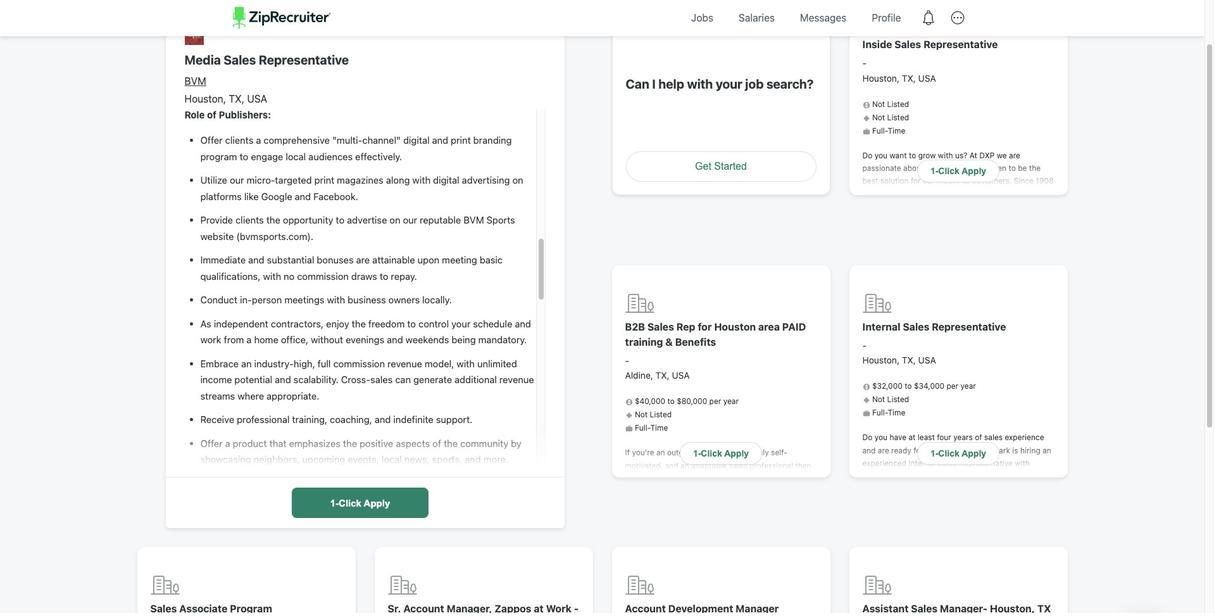 Task type: describe. For each thing, give the bounding box(es) containing it.
of inside if you're an outgoing, personable, highly self- motivated, and an adaptable  sales professional then a career with eliot is perfect for you! it's our  mission to provide life-altering career opportunities to local sales  professionals so they can proudly serve the business community they are a part  of. on average, 1 out of 3 first-time eliot sales representatives sell their  first deal in just 5 days. what's in it for you? · get paid 24-72 hours after  each deal! · generous quick start compensation - double commissions per deal  you submit · monthly contests and bonuses to put more money in your pocket ·  continuous on the job training and support from sales offic
[[639, 525, 646, 535]]

clients for website
[[236, 214, 264, 226]]

- inside "do you want to grow with us? at dxp we are passionate about what we do and  driven to be the best solution for our industrial customers. since 1908 dxp has  been dedicated to the highest quality of customer service through our expertise  of the products we distribute and the technical services we perform with a  sense of individual pride and company spirit. throughout your career with dxp,  we will encourage and empower you to take an active role in identifying and  driving your development, so you feel total confidence in your ability to  achieve ongoing success. we aspire to be the best solution for the industrial  customers' needs for mrop products and services through our innovative pumping  solutions, metal working, supply chain services and service centers. check out  our many videos to learn more! - us/careers/ responsibilities of the inside  sales representative include, but are not limited to: * responding to customer  inquiries regarding company products and services * processing customer phone orders * checking availability of stock and shipping dates * quoting prices,  filling orders to customer specifications and processing sales data via computer * assisting the outside sales team by preparing price quotes and  sourcing products qualifications of the inside sales representative include,  but are not limited to: * prior inside sales/customer service experience *  bilingual in both spanish and english preferred * the ideal candidate would  have preferably/but not required 2-3 years of some combination of the following  knowledge: pump/motor /rotating equipment/industrial products sales * efficient  in windows based programs (excel, word, powerpoint, etc.). experience with  salesforce, zoom, microsoft teams, sap ariba, and citrix p21 would be a plus."
[[1047, 344, 1050, 354]]

the right the 1st
[[940, 538, 952, 547]]

from inside if you're an outgoing, personable, highly self- motivated, and an adaptable  sales professional then a career with eliot is perfect for you! it's our  mission to provide life-altering career opportunities to local sales  professionals so they can proudly serve the business community they are a part  of. on average, 1 out of 3 first-time eliot sales representatives sell their  first deal in just 5 days. what's in it for you? · get paid 24-72 hours after  each deal! · generous quick start compensation - double commissions per deal  you submit · monthly contests and bonuses to put more money in your pocket ·  continuous on the job training and support from sales offic
[[713, 603, 730, 612]]

technical
[[975, 215, 1007, 225]]

advisor
[[692, 7, 715, 15]]

0 vertical spatial internal
[[863, 321, 901, 332]]

industry-
[[254, 358, 294, 369]]

0 vertical spatial eliot
[[674, 474, 689, 483]]

can inside if you're an outgoing, personable, highly self- motivated, and an adaptable  sales professional then a career with eliot is perfect for you! it's our  mission to provide life-altering career opportunities to local sales  professionals so they can proudly serve the business community they are a part  of. on average, 1 out of 3 first-time eliot sales representatives sell their  first deal in just 5 days. what's in it for you? · get paid 24-72 hours after  each deal! · generous quick start compensation - double commissions per deal  you submit · monthly contests and bonuses to put more money in your pocket ·  continuous on the job training and support from sales offic
[[724, 500, 737, 509]]

print inside 'offer clients a comprehensive "multi-channel" digital and print branding program to engage local audiences effectively.'
[[451, 135, 471, 146]]

put
[[625, 590, 637, 599]]

1 horizontal spatial but
[[949, 370, 961, 379]]

- houston, tx, usa for internal
[[863, 340, 937, 366]]

like inside utilize our micro-targeted print magazines along with digital advertising on platforms like google and facebook.
[[244, 191, 259, 202]]

* down the teams,
[[948, 601, 951, 610]]

of up "staffmark"
[[975, 433, 983, 442]]

per right $80,000
[[710, 397, 722, 406]]

2 vertical spatial not
[[958, 525, 969, 534]]

representative up "$32,000"
[[863, 370, 916, 379]]

is for rep
[[692, 474, 697, 483]]

with left us?
[[938, 150, 953, 160]]

sales down learn
[[1009, 357, 1029, 367]]

1 vertical spatial inside
[[986, 357, 1007, 367]]

representative down "staffmark"
[[960, 458, 1013, 468]]

1 horizontal spatial revenue
[[500, 374, 534, 385]]

1 horizontal spatial best
[[968, 293, 984, 302]]

sales down sourcing
[[960, 473, 980, 483]]

menu image
[[943, 3, 972, 33]]

checking
[[894, 409, 927, 418]]

customer down responsibilities
[[917, 383, 950, 392]]

1 vertical spatial service
[[919, 499, 945, 509]]

from inside the do you have at least four years of sales experience and are ready for a fresh  start? staffmark is hiring an experienced internal sales representative with excellent communication, organization, and problem- solving skills in houston,  tx. if you are motivated and ready to become a part of a team that values  respect and will encourage you to reach your full potential, this could be an  exciting opportunity for you! pay: $16-$17 per hour 1st shift hours: 8 am - 5  pm, monday-friday internal sales representative primary responsibilities: *  sell company products and services to customers by processing orders, price, and delivery inquiries. * manages orders from quotation to collection. *  respond
[[1009, 588, 1025, 597]]

0 vertical spatial include,
[[919, 370, 947, 379]]

outside
[[953, 447, 980, 457]]

income
[[200, 374, 232, 385]]

listed for inside sales representative
[[888, 112, 909, 122]]

training inside if you're an outgoing, personable, highly self- motivated, and an adaptable  sales professional then a career with eliot is perfect for you! it's our  mission to provide life-altering career opportunities to local sales  professionals so they can proudly serve the business community they are a part  of. on average, 1 out of 3 first-time eliot sales representatives sell their  first deal in just 5 days. what's in it for you? · get paid 24-72 hours after  each deal! · generous quick start compensation - double commissions per deal  you submit · monthly contests and bonuses to put more money in your pocket ·  continuous on the job training and support from sales offic
[[639, 603, 666, 612]]

experience inside "do you want to grow with us? at dxp we are passionate about what we do and  driven to be the best solution for our industrial customers. since 1908 dxp has  been dedicated to the highest quality of customer service through our expertise  of the products we distribute and the technical services we perform with a  sense of individual pride and company spirit. throughout your career with dxp,  we will encourage and empower you to take an active role in identifying and  driving your development, so you feel total confidence in your ability to  achieve ongoing success. we aspire to be the best solution for the industrial  customers' needs for mrop products and services through our innovative pumping  solutions, metal working, supply chain services and service centers. check out  our many videos to learn more! - us/careers/ responsibilities of the inside  sales representative include, but are not limited to: * responding to customer  inquiries regarding company products and services * processing customer phone orders * checking availability of stock and shipping dates * quoting prices,  filling orders to customer specifications and processing sales data via computer * assisting the outside sales team by preparing price quotes and  sourcing products qualifications of the inside sales representative include,  but are not limited to: * prior inside sales/customer service experience *  bilingual in both spanish and english preferred * the ideal candidate would  have preferably/but not required 2-3 years of some combination of the following  knowledge: pump/motor /rotating equipment/industrial products sales * efficient  in windows based programs (excel, word, powerpoint, etc.). experience with  salesforce, zoom, microsoft teams, sap ariba, and citrix p21 would be a plus."
[[947, 499, 987, 509]]

commission inside immediate and substantial bonuses are attainable upon meeting basic qualifications, with no commission draws to repay.
[[297, 270, 349, 282]]

representative down mrop
[[932, 321, 1007, 332]]

check
[[895, 344, 918, 354]]

to inside immediate and substantial bonuses are attainable upon meeting basic qualifications, with no commission draws to repay.
[[380, 270, 389, 282]]

1 horizontal spatial deal
[[660, 538, 675, 548]]

1- for internal
[[931, 448, 939, 458]]

0 horizontal spatial but
[[893, 486, 905, 496]]

2 vertical spatial internal
[[919, 549, 946, 558]]

* down more!
[[1028, 370, 1032, 379]]

the up events,
[[343, 438, 357, 449]]

* down the pump/motor
[[883, 564, 887, 573]]

we up driven
[[997, 150, 1007, 160]]

0 vertical spatial dxp
[[980, 150, 995, 160]]

for down at
[[914, 446, 924, 455]]

quoting
[[891, 422, 919, 431]]

career inside "do you want to grow with us? at dxp we are passionate about what we do and  driven to be the best solution for our industrial customers. since 1908 dxp has  been dedicated to the highest quality of customer service through our expertise  of the products we distribute and the technical services we perform with a  sense of individual pride and company spirit. throughout your career with dxp,  we will encourage and empower you to take an active role in identifying and  driving your development, so you feel total confidence in your ability to  achieve ongoing success. we aspire to be the best solution for the industrial  customers' needs for mrop products and services through our innovative pumping  solutions, metal working, supply chain services and service centers. check out  our many videos to learn more! - us/careers/ responsibilities of the inside  sales representative include, but are not limited to: * responding to customer  inquiries regarding company products and services * processing customer phone orders * checking availability of stock and shipping dates * quoting prices,  filling orders to customer specifications and processing sales data via computer * assisting the outside sales team by preparing price quotes and  sourcing products qualifications of the inside sales representative include,  but are not limited to: * prior inside sales/customer service experience *  bilingual in both spanish and english preferred * the ideal candidate would  have preferably/but not required 2-3 years of some combination of the following  knowledge: pump/motor /rotating equipment/industrial products sales * efficient  in windows based programs (excel, word, powerpoint, etc.). experience with  salesforce, zoom, microsoft teams, sap ariba, and citrix p21 would be a plus."
[[947, 241, 970, 250]]

you up ongoing in the top right of the page
[[1024, 267, 1037, 276]]

and inside educate small business owners on thinking and presenting themselves like prominent brands.
[[389, 477, 405, 489]]

usa for b2b sales rep for houston area paid training & benefits
[[672, 370, 690, 381]]

time for inside
[[888, 126, 906, 135]]

1 horizontal spatial inside
[[937, 473, 958, 483]]

to inside 'offer clients a comprehensive "multi-channel" digital and print branding program to engage local audiences effectively.'
[[240, 151, 248, 162]]

apply for b2b sales rep for houston area paid training & benefits
[[725, 448, 749, 458]]

area
[[759, 321, 780, 332]]

* up quoting
[[888, 409, 892, 418]]

in up potential,
[[1027, 499, 1033, 509]]

educate small business owners on thinking and presenting themselves like prominent brands.
[[200, 477, 523, 505]]

training inside b2b sales rep for houston area paid training & benefits
[[625, 336, 663, 347]]

if inside if you're an outgoing, personable, highly self- motivated, and an adaptable  sales professional then a career with eliot is perfect for you! it's our  mission to provide life-altering career opportunities to local sales  professionals so they can proudly serve the business community they are a part  of. on average, 1 out of 3 first-time eliot sales representatives sell their  first deal in just 5 days. what's in it for you? · get paid 24-72 hours after  each deal! · generous quick start compensation - double commissions per deal  you submit · monthly contests and bonuses to put more money in your pocket ·  continuous on the job training and support from sales offic
[[625, 448, 630, 457]]

be up needs at the right
[[943, 293, 952, 302]]

full inside the do you have at least four years of sales experience and are ready for a fresh  start? staffmark is hiring an experienced internal sales representative with excellent communication, organization, and problem- solving skills in houston,  tx. if you are motivated and ready to become a part of a team that values  respect and will encourage you to reach your full potential, this could be an  exciting opportunity for you! pay: $16-$17 per hour 1st shift hours: 8 am - 5  pm, monday-friday internal sales representative primary responsibilities: *  sell company products and services to customers by processing orders, price, and delivery inquiries. * manages orders from quotation to collection. *  respond
[[997, 510, 1008, 520]]

support.
[[436, 414, 473, 425]]

listed for b2b sales rep for houston area paid training & benefits
[[650, 410, 672, 419]]

that inside offer a product that emphasizes the positive aspects of the community by showcasing neighbors, upcoming events, local news, sports, and more.
[[269, 438, 287, 449]]

bonuses inside if you're an outgoing, personable, highly self- motivated, and an adaptable  sales professional then a career with eliot is perfect for you! it's our  mission to provide life-altering career opportunities to local sales  professionals so they can proudly serve the business community they are a part  of. on average, 1 out of 3 first-time eliot sales representatives sell their  first deal in just 5 days. what's in it for you? · get paid 24-72 hours after  each deal! · generous quick start compensation - double commissions per deal  you submit · monthly contests and bonuses to put more money in your pocket ·  continuous on the job training and support from sales offic
[[768, 577, 798, 586]]

friday
[[895, 549, 917, 558]]

of down since
[[1031, 189, 1038, 199]]

is for representative
[[1013, 446, 1019, 455]]

1-click apply button for internal sales representative
[[918, 442, 1000, 465]]

customer down has
[[863, 202, 897, 212]]

· down contests
[[739, 590, 741, 599]]

search?
[[767, 76, 814, 91]]

services down $34,000
[[912, 396, 942, 405]]

freedom
[[368, 318, 405, 329]]

you! inside if you're an outgoing, personable, highly self- motivated, and an adaptable  sales professional then a career with eliot is perfect for you! it's our  mission to provide life-altering career opportunities to local sales  professionals so they can proudly serve the business community they are a part  of. on average, 1 out of 3 first-time eliot sales representatives sell their  first deal in just 5 days. what's in it for you? · get paid 24-72 hours after  each deal! · generous quick start compensation - double commissions per deal  you submit · monthly contests and bonuses to put more money in your pocket ·  continuous on the job training and support from sales offic
[[740, 474, 755, 483]]

part inside if you're an outgoing, personable, highly self- motivated, and an adaptable  sales professional then a career with eliot is perfect for you! it's our  mission to provide life-altering career opportunities to local sales  professionals so they can proudly serve the business community they are a part  of. on average, 1 out of 3 first-time eliot sales representatives sell their  first deal in just 5 days. what's in it for you? · get paid 24-72 hours after  each deal! · generous quick start compensation - double commissions per deal  you submit · monthly contests and bonuses to put more money in your pocket ·  continuous on the job training and support from sales offic
[[738, 512, 753, 522]]

us?
[[956, 150, 968, 160]]

usa for inside sales representative
[[919, 73, 937, 83]]

communication,
[[897, 471, 954, 481]]

are up since
[[1010, 150, 1021, 160]]

not for b2b sales rep for houston area paid training & benefits
[[635, 410, 648, 419]]

the down quotes
[[923, 473, 935, 483]]

0 horizontal spatial inside
[[863, 39, 893, 50]]

sales down pocket
[[732, 603, 751, 612]]

contractors,
[[271, 318, 324, 329]]

0 vertical spatial orders
[[863, 409, 886, 418]]

1-click apply down thinking
[[330, 498, 390, 508]]

spirit.
[[863, 241, 883, 250]]

a up throughout
[[911, 228, 915, 237]]

with up enjoy
[[327, 294, 345, 306]]

for right perfect
[[728, 474, 738, 483]]

receive professional training, coaching, and indefinite support.
[[200, 414, 473, 425]]

more.
[[484, 454, 509, 465]]

staffmark
[[976, 446, 1011, 455]]

active
[[1006, 254, 1027, 263]]

plus.
[[904, 602, 921, 612]]

pay:
[[1025, 523, 1040, 533]]

the down ability
[[954, 293, 966, 302]]

brands.
[[247, 494, 280, 505]]

· down compensation
[[684, 577, 686, 586]]

experienced
[[863, 458, 907, 468]]

for down about
[[911, 176, 921, 186]]

local inside 'offer clients a comprehensive "multi-channel" digital and print branding program to engage local audiences effectively.'
[[286, 151, 306, 162]]

our left the expertise
[[957, 202, 969, 212]]

houston, down inside sales representative
[[863, 73, 900, 83]]

and up the confidence
[[903, 267, 916, 276]]

1 vertical spatial solution
[[986, 293, 1014, 302]]

the down the quality
[[1015, 202, 1027, 212]]

- houston, tx, usa for inside
[[863, 58, 937, 83]]

in left just
[[677, 538, 684, 548]]

1 horizontal spatial business
[[348, 294, 386, 306]]

houston, inside the do you have at least four years of sales experience and are ready for a fresh  start? staffmark is hiring an experienced internal sales representative with excellent communication, organization, and problem- solving skills in houston,  tx. if you are motivated and ready to become a part of a team that values  respect and will encourage you to reach your full potential, this could be an  exciting opportunity for you! pay: $16-$17 per hour 1st shift hours: 8 am - 5  pm, monday-friday internal sales representative primary responsibilities: *  sell company products and services to customers by processing orders, price, and delivery inquiries. * manages orders from quotation to collection. *  respond
[[919, 484, 951, 494]]

confidence
[[881, 280, 921, 289]]

orders inside the do you have at least four years of sales experience and are ready for a fresh  start? staffmark is hiring an experienced internal sales representative with excellent communication, organization, and problem- solving skills in houston,  tx. if you are motivated and ready to become a part of a team that values  respect and will encourage you to reach your full potential, this could be an  exciting opportunity for you! pay: $16-$17 per hour 1st shift hours: 8 am - 5  pm, monday-friday internal sales representative primary responsibilities: *  sell company products and services to customers by processing orders, price, and delivery inquiries. * manages orders from quotation to collection. *  respond
[[984, 588, 1007, 597]]

with down programs
[[994, 577, 1009, 586]]

1 vertical spatial internal
[[909, 458, 936, 468]]

of inside offer a product that emphasizes the positive aspects of the community by showcasing neighbors, upcoming events, local news, sports, and more.
[[433, 438, 441, 449]]

commission inside embrace an industry-high, full commission revenue model, with unlimited income potential and scalability. cross-sales can generate additional revenue streams where appropriate.
[[333, 358, 385, 369]]

to inside as independent contractors, enjoy the freedom to control your schedule and work from a home office, without evenings and weekends being mandatory.
[[407, 318, 416, 329]]

1 vertical spatial eliot
[[691, 525, 706, 535]]

are up become
[[907, 486, 919, 496]]

0 horizontal spatial revenue
[[388, 358, 422, 369]]

your inside the do you have at least four years of sales experience and are ready for a fresh  start? staffmark is hiring an experienced internal sales representative with excellent communication, organization, and problem- solving skills in houston,  tx. if you are motivated and ready to become a part of a team that values  respect and will encourage you to reach your full potential, this could be an  exciting opportunity for you! pay: $16-$17 per hour 1st shift hours: 8 am - 5  pm, monday-friday internal sales representative primary responsibilities: *  sell company products and services to customers by processing orders, price, and delivery inquiries. * manages orders from quotation to collection. *  respond
[[979, 510, 995, 520]]

you up passionate
[[875, 150, 888, 160]]

72
[[671, 551, 680, 561]]

full- for internal sales representative
[[873, 408, 888, 417]]

immediate and substantial bonuses are attainable upon meeting basic qualifications, with no commission draws to repay.
[[200, 254, 503, 282]]

efficient
[[889, 564, 919, 573]]

learn
[[1004, 344, 1022, 354]]

program
[[200, 151, 237, 162]]

full-time for inside sales representative
[[873, 126, 906, 135]]

professional inside if you're an outgoing, personable, highly self- motivated, and an adaptable  sales professional then a career with eliot is perfect for you! it's our  mission to provide life-altering career opportunities to local sales  professionals so they can proudly serve the business community they are a part  of. on average, 1 out of 3 first-time eliot sales representatives sell their  first deal in just 5 days. what's in it for you? · get paid 24-72 hours after  each deal! · generous quick start compensation - double commissions per deal  you submit · monthly contests and bonuses to put more money in your pocket ·  continuous on the job training and support from sales offic
[[750, 461, 793, 470]]

us/careers/
[[863, 357, 903, 367]]

are down specifications
[[878, 446, 890, 455]]

team inside "do you want to grow with us? at dxp we are passionate about what we do and  driven to be the best solution for our industrial customers. since 1908 dxp has  been dedicated to the highest quality of customer service through our expertise  of the products we distribute and the technical services we perform with a  sense of individual pride and company spirit. throughout your career with dxp,  we will encourage and empower you to take an active role in identifying and  driving your development, so you feel total confidence in your ability to  achieve ongoing success. we aspire to be the best solution for the industrial  customers' needs for mrop products and services through our innovative pumping  solutions, metal working, supply chain services and service centers. check out  our many videos to learn more! - us/careers/ responsibilities of the inside  sales representative include, but are not limited to: * responding to customer  inquiries regarding company products and services * processing customer phone orders * checking availability of stock and shipping dates * quoting prices,  filling orders to customer specifications and processing sales data via computer * assisting the outside sales team by preparing price quotes and  sourcing products qualifications of the inside sales representative include,  but are not limited to: * prior inside sales/customer service experience *  bilingual in both spanish and english preferred * the ideal candidate would  have preferably/but not required 2-3 years of some combination of the following  knowledge: pump/motor /rotating equipment/industrial products sales * efficient  in windows based programs (excel, word, powerpoint, etc.). experience with  salesforce, zoom, microsoft teams, sap ariba, and citrix p21 would be a plus."
[[1003, 447, 1020, 457]]

the down videos
[[972, 357, 984, 367]]

offer for offer clients a comprehensive "multi-channel" digital and print branding program to engage local audiences effectively.
[[200, 135, 223, 146]]

our inside provide clients the opportunity to advertise on our reputable bvm sports website (bvmsports.com).
[[403, 214, 417, 226]]

google
[[261, 191, 292, 202]]

by inside offer a product that emphasizes the positive aspects of the community by showcasing neighbors, upcoming events, local news, sports, and more.
[[511, 438, 522, 449]]

a up english
[[925, 497, 929, 507]]

just
[[686, 538, 699, 548]]

0 vertical spatial solution
[[881, 176, 909, 186]]

with right help
[[687, 76, 713, 91]]

no
[[284, 270, 295, 282]]

1- for b2b
[[693, 448, 701, 458]]

apply down thinking
[[364, 498, 390, 508]]

usa inside bvm houston, tx, usa
[[247, 93, 267, 104]]

0 vertical spatial company
[[1022, 228, 1055, 237]]

for down ongoing in the top right of the page
[[1016, 293, 1026, 302]]

as independent contractors, enjoy the freedom to control your schedule and work from a home office, without evenings and weekends being mandatory.
[[200, 318, 531, 345]]

in inside the do you have at least four years of sales experience and are ready for a fresh  start? staffmark is hiring an experienced internal sales representative with excellent communication, organization, and problem- solving skills in houston,  tx. if you are motivated and ready to become a part of a team that values  respect and will encourage you to reach your full potential, this could be an  exciting opportunity for you! pay: $16-$17 per hour 1st shift hours: 8 am - 5  pm, monday-friday internal sales representative primary responsibilities: *  sell company products and services to customers by processing orders, price, and delivery inquiries. * manages orders from quotation to collection. *  respond
[[910, 484, 917, 494]]

channel"
[[362, 135, 401, 146]]

inquiries.
[[909, 588, 941, 597]]

listed for internal sales representative
[[888, 395, 909, 404]]

of down candidate
[[1040, 525, 1047, 534]]

of up the preferred
[[948, 497, 956, 507]]

2-
[[1003, 525, 1012, 534]]

showcasing
[[200, 454, 251, 465]]

1 horizontal spatial owners
[[389, 294, 420, 306]]

office,
[[281, 334, 308, 345]]

industrial
[[863, 305, 896, 315]]

each
[[723, 551, 740, 561]]

potential
[[235, 374, 272, 385]]

1 horizontal spatial to:
[[1016, 370, 1026, 379]]

your up empower
[[929, 241, 945, 250]]

our up supply
[[925, 318, 937, 328]]

sales down fresh
[[938, 458, 957, 468]]

an right the you're at the right of page
[[657, 448, 665, 457]]

clients for to
[[225, 135, 254, 146]]

and up individual
[[946, 215, 959, 225]]

and up checking
[[897, 396, 910, 405]]

conduct in-person meetings with business owners locally.
[[200, 294, 452, 306]]

the up average,
[[790, 500, 802, 509]]

- up us/careers/
[[863, 340, 867, 351]]

can inside embrace an industry-high, full commission revenue model, with unlimited income potential and scalability. cross-sales can generate additional revenue streams where appropriate.
[[395, 374, 411, 385]]

houston, inside bvm houston, tx, usa
[[185, 93, 226, 104]]

thinking
[[352, 477, 386, 489]]

quality
[[1005, 189, 1029, 199]]

could
[[878, 523, 898, 533]]

print inside utilize our micro-targeted print magazines along with digital advertising on platforms like google and facebook.
[[315, 174, 335, 186]]

meeting
[[442, 254, 477, 266]]

do for inside
[[863, 150, 873, 160]]

micro-
[[247, 174, 275, 186]]

an right hiring
[[1043, 446, 1052, 455]]

for right it
[[771, 538, 781, 548]]

0 vertical spatial not
[[976, 370, 988, 379]]

coaching,
[[330, 414, 372, 425]]

then
[[796, 461, 812, 470]]

for down 'ideal'
[[996, 523, 1006, 533]]

about
[[904, 163, 924, 173]]

jobs link
[[682, 0, 723, 36]]

a down motivated,
[[625, 474, 630, 483]]

· right deal!
[[762, 551, 764, 561]]

not for inside sales representative
[[873, 112, 886, 122]]

help
[[659, 76, 685, 91]]

$80,000
[[677, 397, 708, 406]]

quotes
[[920, 460, 944, 470]]

the up 1908
[[1030, 163, 1041, 173]]

0 horizontal spatial deal
[[625, 577, 641, 586]]

and down at at top
[[969, 163, 983, 173]]

1 vertical spatial career
[[632, 474, 655, 483]]

bvm image
[[185, 26, 204, 45]]

with inside utilize our micro-targeted print magazines along with digital advertising on platforms like google and facebook.
[[413, 174, 431, 186]]

not listed for b2b sales rep for houston area paid training & benefits
[[635, 410, 672, 419]]

your inside if you're an outgoing, personable, highly self- motivated, and an adaptable  sales professional then a career with eliot is perfect for you! it's our  mission to provide life-altering career opportunities to local sales  professionals so they can proudly serve the business community they are a part  of. on average, 1 out of 3 first-time eliot sales representatives sell their  first deal in just 5 days. what's in it for you? · get paid 24-72 hours after  each deal! · generous quick start compensation - double commissions per deal  you submit · monthly contests and bonuses to put more money in your pocket ·  continuous on the job training and support from sales offic
[[694, 590, 710, 599]]

in right the role
[[1045, 254, 1052, 263]]

qualifications,
[[200, 270, 261, 282]]

business inside if you're an outgoing, personable, highly self- motivated, and an adaptable  sales professional then a career with eliot is perfect for you! it's our  mission to provide life-altering career opportunities to local sales  professionals so they can proudly serve the business community they are a part  of. on average, 1 out of 3 first-time eliot sales representatives sell their  first deal in just 5 days. what's in it for you? · get paid 24-72 hours after  each deal! · generous quick start compensation - double commissions per deal  you submit · monthly contests and bonuses to put more money in your pocket ·  continuous on the job training and support from sales offic
[[625, 512, 657, 522]]

model,
[[425, 358, 454, 369]]

1 vertical spatial not
[[921, 486, 932, 496]]

a inside as independent contractors, enjoy the freedom to control your schedule and work from a home office, without evenings and weekends being mandatory.
[[247, 334, 252, 345]]

and right pride on the right of the page
[[1007, 228, 1020, 237]]

$17
[[880, 536, 892, 545]]

take
[[978, 254, 993, 263]]

1 horizontal spatial ready
[[892, 446, 912, 455]]

and down outgoing,
[[665, 461, 679, 470]]

1 vertical spatial orders
[[969, 422, 992, 431]]

and down "freedom"
[[387, 334, 403, 345]]

apply for internal sales representative
[[962, 448, 987, 458]]

professionals
[[646, 500, 694, 509]]

bvm inside provide clients the opportunity to advertise on our reputable bvm sports website (bvmsports.com).
[[464, 214, 484, 226]]

the up sports,
[[444, 438, 458, 449]]

the down the four
[[940, 447, 951, 457]]

sales down notifications image
[[895, 39, 922, 50]]

5 inside the do you have at least four years of sales experience and are ready for a fresh  start? staffmark is hiring an experienced internal sales representative with excellent communication, organization, and problem- solving skills in houston,  tx. if you are motivated and ready to become a part of a team that values  respect and will encourage you to reach your full potential, this could be an  exciting opportunity for you! pay: $16-$17 per hour 1st shift hours: 8 am - 5  pm, monday-friday internal sales representative primary responsibilities: *  sell company products and services to customers by processing orders, price, and delivery inquiries. * manages orders from quotation to collection. *  respond
[[1009, 536, 1014, 545]]

and up 'this'
[[863, 510, 876, 520]]

0 vertical spatial they
[[706, 500, 722, 509]]

and inside embrace an industry-high, full commission revenue model, with unlimited income potential and scalability. cross-sales can generate additional revenue streams where appropriate.
[[275, 374, 291, 385]]

time for b2b
[[651, 423, 668, 433]]

responding
[[863, 383, 905, 392]]

encourage inside the do you have at least four years of sales experience and are ready for a fresh  start? staffmark is hiring an experienced internal sales representative with excellent communication, organization, and problem- solving skills in houston,  tx. if you are motivated and ready to become a part of a team that values  respect and will encourage you to reach your full potential, this could be an  exciting opportunity for you! pay: $16-$17 per hour 1st shift hours: 8 am - 5  pm, monday-friday internal sales representative primary responsibilities: *  sell company products and services to customers by processing orders, price, and delivery inquiries. * manages orders from quotation to collection. *  respond
[[892, 510, 930, 520]]

products down responding
[[863, 396, 895, 405]]

an inside embrace an industry-high, full commission revenue model, with unlimited income potential and scalability. cross-sales can generate additional revenue streams where appropriate.
[[241, 358, 252, 369]]

appropriate.
[[267, 390, 320, 401]]

/rotating
[[909, 551, 939, 560]]

1 horizontal spatial limited
[[990, 370, 1014, 379]]

and up learn
[[1001, 331, 1014, 341]]

bvm link
[[185, 73, 546, 89]]

year for representative
[[961, 381, 976, 391]]

candidate
[[1013, 512, 1048, 522]]

what's
[[729, 538, 754, 548]]

and inside offer a product that emphasizes the positive aspects of the community by showcasing neighbors, upcoming events, local news, sports, and more.
[[465, 454, 481, 465]]

community inside offer a product that emphasizes the positive aspects of the community by showcasing neighbors, upcoming events, local news, sports, and more.
[[460, 438, 509, 449]]

are up inquiries
[[963, 370, 974, 379]]

with inside immediate and substantial bonuses are attainable upon meeting basic qualifications, with no commission draws to repay.
[[263, 270, 281, 282]]

high,
[[294, 358, 315, 369]]

conduct
[[200, 294, 238, 306]]

exciting
[[922, 523, 950, 533]]

years inside the do you have at least four years of sales experience and are ready for a fresh  start? staffmark is hiring an experienced internal sales representative with excellent communication, organization, and problem- solving skills in houston,  tx. if you are motivated and ready to become a part of a team that values  respect and will encourage you to reach your full potential, this could be an  exciting opportunity for you! pay: $16-$17 per hour 1st shift hours: 8 am - 5  pm, monday-friday internal sales representative primary responsibilities: *  sell company products and services to customers by processing orders, price, and delivery inquiries. * manages orders from quotation to collection. *  respond
[[954, 433, 973, 442]]

full inside embrace an industry-high, full commission revenue model, with unlimited income potential and scalability. cross-sales can generate additional revenue streams where appropriate.
[[318, 358, 331, 369]]

your inside as independent contractors, enjoy the freedom to control your schedule and work from a home office, without evenings and weekends being mandatory.
[[452, 318, 471, 329]]

hour
[[908, 536, 925, 545]]

educate
[[200, 477, 236, 489]]

1- down the upcoming
[[330, 498, 339, 508]]

repay.
[[391, 270, 417, 282]]

the down 'industrial'
[[962, 189, 974, 199]]

internal sales representative
[[863, 321, 1007, 332]]

you down organization,
[[975, 484, 988, 494]]

opportunity inside the do you have at least four years of sales experience and are ready for a fresh  start? staffmark is hiring an experienced internal sales representative with excellent communication, organization, and problem- solving skills in houston,  tx. if you are motivated and ready to become a part of a team that values  respect and will encourage you to reach your full potential, this could be an  exciting opportunity for you! pay: $16-$17 per hour 1st shift hours: 8 am - 5  pm, monday-friday internal sales representative primary responsibilities: *  sell company products and services to customers by processing orders, price, and delivery inquiries. * manages orders from quotation to collection. *  respond
[[952, 523, 993, 533]]

utilize
[[200, 174, 227, 186]]

we down 1908
[[1041, 215, 1051, 225]]

for inside b2b sales rep for houston area paid training & benefits
[[698, 321, 712, 332]]

(excel,
[[1024, 564, 1048, 573]]

local inside offer a product that emphasizes the positive aspects of the community by showcasing neighbors, upcoming events, local news, sports, and more.
[[382, 454, 402, 465]]

grow
[[919, 150, 936, 160]]

0 horizontal spatial dxp
[[863, 189, 878, 199]]

at
[[970, 150, 978, 160]]

microsoft
[[888, 590, 922, 599]]

bvm houston, tx, usa
[[185, 75, 267, 104]]

1 vertical spatial include,
[[863, 486, 891, 496]]

in up support at the right bottom of page
[[686, 590, 692, 599]]

development,
[[963, 267, 1011, 276]]

feel
[[1039, 267, 1052, 276]]

a left of.
[[732, 512, 736, 522]]

we left do
[[946, 163, 956, 173]]

qualifications
[[863, 473, 912, 483]]

your up ability
[[945, 267, 961, 276]]

1 vertical spatial limited
[[934, 486, 958, 496]]

$32,000 to $34,000 per year
[[873, 381, 976, 391]]

job inside if you're an outgoing, personable, highly self- motivated, and an adaptable  sales professional then a career with eliot is perfect for you! it's our  mission to provide life-altering career opportunities to local sales  professionals so they can proudly serve the business community they are a part  of. on average, 1 out of 3 first-time eliot sales representatives sell their  first deal in just 5 days. what's in it for you? · get paid 24-72 hours after  each deal! · generous quick start compensation - double commissions per deal  you submit · monthly contests and bonuses to put more money in your pocket ·  continuous on the job training and support from sales offic
[[625, 603, 636, 612]]

we left distribute
[[897, 215, 907, 225]]

0 horizontal spatial professional
[[237, 414, 290, 425]]

tx, inside bvm houston, tx, usa
[[229, 93, 245, 104]]

targeted
[[275, 174, 312, 186]]

representative down the am
[[969, 549, 1023, 558]]

1-click apply for inside sales representative
[[931, 166, 987, 176]]

and down orders,
[[992, 590, 1005, 599]]

sales up bvm houston, tx, usa
[[224, 53, 256, 67]]

a inside 'offer clients a comprehensive "multi-channel" digital and print branding program to engage local audiences effectively.'
[[256, 135, 261, 146]]

and up "assisting"
[[915, 435, 928, 444]]

an down outgoing,
[[681, 461, 689, 470]]



Task type: locate. For each thing, give the bounding box(es) containing it.
be down delivery
[[886, 602, 895, 612]]

dxp,
[[989, 241, 1006, 250]]

with inside the do you have at least four years of sales experience and are ready for a fresh  start? staffmark is hiring an experienced internal sales representative with excellent communication, organization, and problem- solving skills in houston,  tx. if you are motivated and ready to become a part of a team that values  respect and will encourage you to reach your full potential, this could be an  exciting opportunity for you! pay: $16-$17 per hour 1st shift hours: 8 am - 5  pm, monday-friday internal sales representative primary responsibilities: *  sell company products and services to customers by processing orders, price, and delivery inquiries. * manages orders from quotation to collection. *  respond
[[1015, 458, 1030, 468]]

career
[[947, 241, 970, 250], [632, 474, 655, 483], [707, 487, 730, 496]]

1 would from the top
[[863, 525, 884, 534]]

utilize our micro-targeted print magazines along with digital advertising on platforms like google and facebook.
[[200, 174, 524, 202]]

for up innovative
[[964, 305, 974, 315]]

team inside the do you have at least four years of sales experience and are ready for a fresh  start? staffmark is hiring an experienced internal sales representative with excellent communication, organization, and problem- solving skills in houston,  tx. if you are motivated and ready to become a part of a team that values  respect and will encourage you to reach your full potential, this could be an  exciting opportunity for you! pay: $16-$17 per hour 1st shift hours: 8 am - 5  pm, monday-friday internal sales representative primary responsibilities: *  sell company products and services to customers by processing orders, price, and delivery inquiries. * manages orders from quotation to collection. *  respond
[[964, 497, 982, 507]]

the inside as independent contractors, enjoy the freedom to control your schedule and work from a home office, without evenings and weekends being mandatory.
[[352, 318, 366, 329]]

0 horizontal spatial bvm
[[185, 75, 206, 87]]

2 vertical spatial company
[[944, 562, 977, 571]]

training down b2b
[[625, 336, 663, 347]]

perform
[[863, 228, 892, 237]]

offer for offer a product that emphasizes the positive aspects of the community by showcasing neighbors, upcoming events, local news, sports, and more.
[[200, 438, 223, 449]]

0 vertical spatial if
[[625, 448, 630, 457]]

limited
[[990, 370, 1014, 379], [934, 486, 958, 496]]

the up evenings
[[352, 318, 366, 329]]

and inside immediate and substantial bonuses are attainable upon meeting basic qualifications, with no commission draws to repay.
[[248, 254, 265, 266]]

1-click apply button for inside sales representative
[[918, 160, 1000, 182]]

1 horizontal spatial like
[[508, 477, 523, 489]]

local down mission
[[791, 487, 808, 496]]

1 vertical spatial opportunity
[[952, 523, 993, 533]]

evenings
[[346, 334, 385, 345]]

of down price
[[914, 473, 921, 483]]

and up "solutions,"
[[1035, 305, 1048, 315]]

2 do from the top
[[863, 433, 873, 442]]

and up "positive"
[[375, 414, 391, 425]]

click down the four
[[939, 448, 960, 458]]

have
[[890, 433, 907, 442], [886, 525, 903, 534]]

days.
[[708, 538, 727, 548]]

our inside utilize our micro-targeted print magazines along with digital advertising on platforms like google and facebook.
[[230, 174, 244, 186]]

1- for inside
[[931, 166, 939, 176]]

- up "aldine,"
[[625, 355, 629, 366]]

part up the preferred
[[932, 497, 946, 507]]

2 horizontal spatial not
[[976, 370, 988, 379]]

news,
[[405, 454, 430, 465]]

bvm down media
[[185, 75, 206, 87]]

1 vertical spatial full-time
[[873, 408, 906, 417]]

2 vertical spatial full-time
[[635, 423, 668, 433]]

independent
[[214, 318, 268, 329]]

1-
[[931, 166, 939, 176], [693, 448, 701, 458], [931, 448, 939, 458], [330, 498, 339, 508]]

full- up the you're at the right of page
[[635, 423, 651, 433]]

hours:
[[958, 536, 982, 545]]

with up life-
[[657, 474, 672, 483]]

phone
[[1028, 396, 1050, 405]]

and down sales/customer
[[893, 512, 907, 522]]

1 vertical spatial digital
[[433, 174, 460, 186]]

1 vertical spatial year
[[724, 397, 739, 406]]

and up the mandatory.
[[515, 318, 531, 329]]

to inside provide clients the opportunity to advertise on our reputable bvm sports website (bvmsports.com).
[[336, 214, 345, 226]]

2 vertical spatial from
[[713, 603, 730, 612]]

apply for inside sales representative
[[962, 166, 987, 176]]

sales inside the do you have at least four years of sales experience and are ready for a fresh  start? staffmark is hiring an experienced internal sales representative with excellent communication, organization, and problem- solving skills in houston,  tx. if you are motivated and ready to become a part of a team that values  respect and will encourage you to reach your full potential, this could be an  exciting opportunity for you! pay: $16-$17 per hour 1st shift hours: 8 am - 5  pm, monday-friday internal sales representative primary responsibilities: *  sell company products and services to customers by processing orders, price, and delivery inquiries. * manages orders from quotation to collection. *  respond
[[985, 433, 1003, 442]]

1 horizontal spatial experience
[[1005, 433, 1045, 442]]

click for internal sales representative
[[939, 448, 960, 458]]

main element
[[233, 0, 972, 36]]

themselves
[[456, 477, 506, 489]]

tx, for inside sales representative
[[902, 73, 916, 83]]

many
[[948, 344, 967, 354]]

are inside if you're an outgoing, personable, highly self- motivated, and an adaptable  sales professional then a career with eliot is perfect for you! it's our  mission to provide life-altering career opportunities to local sales  professionals so they can proudly serve the business community they are a part  of. on average, 1 out of 3 first-time eliot sales representatives sell their  first deal in just 5 days. what's in it for you? · get paid 24-72 hours after  each deal! · generous quick start compensation - double commissions per deal  you submit · monthly contests and bonuses to put more money in your pocket ·  continuous on the job training and support from sales offic
[[719, 512, 730, 522]]

would down zoom,
[[863, 602, 884, 612]]

representative
[[924, 39, 998, 50], [259, 53, 349, 67], [932, 321, 1007, 332], [863, 370, 916, 379], [960, 458, 1013, 468], [982, 473, 1036, 483], [969, 549, 1023, 558]]

best down passionate
[[863, 176, 879, 186]]

1 horizontal spatial get
[[695, 161, 712, 172]]

0 horizontal spatial team
[[964, 497, 982, 507]]

2 horizontal spatial local
[[791, 487, 808, 496]]

digital inside utilize our micro-targeted print magazines along with digital advertising on platforms like google and facebook.
[[433, 174, 460, 186]]

time up want
[[888, 126, 906, 135]]

presenting
[[407, 477, 454, 489]]

of
[[207, 109, 217, 120], [1031, 189, 1038, 199], [1006, 202, 1013, 212], [940, 228, 948, 237], [963, 357, 970, 367], [969, 409, 976, 418], [975, 433, 983, 442], [433, 438, 441, 449], [914, 473, 921, 483], [948, 497, 956, 507], [1040, 525, 1047, 534], [639, 525, 646, 535], [931, 538, 938, 547]]

tx, inside - aldine, tx, usa
[[656, 370, 670, 381]]

opportunity inside provide clients the opportunity to advertise on our reputable bvm sports website (bvmsports.com).
[[283, 214, 333, 226]]

usa inside - aldine, tx, usa
[[672, 370, 690, 381]]

inquiries
[[952, 383, 983, 392]]

0 vertical spatial can
[[395, 374, 411, 385]]

1 vertical spatial like
[[508, 477, 523, 489]]

3 inside if you're an outgoing, personable, highly self- motivated, and an adaptable  sales professional then a career with eliot is perfect for you! it's our  mission to provide life-altering career opportunities to local sales  professionals so they can proudly serve the business community they are a part  of. on average, 1 out of 3 first-time eliot sales representatives sell their  first deal in just 5 days. what's in it for you? · get paid 24-72 hours after  each deal! · generous quick start compensation - double commissions per deal  you submit · monthly contests and bonuses to put more money in your pocket ·  continuous on the job training and support from sales offic
[[649, 525, 653, 535]]

1 horizontal spatial years
[[1019, 525, 1038, 534]]

but up inquiries
[[949, 370, 961, 379]]

both
[[1035, 499, 1052, 509]]

1 horizontal spatial out
[[920, 344, 932, 354]]

2 horizontal spatial from
[[1009, 588, 1025, 597]]

0 vertical spatial service
[[899, 202, 925, 212]]

digital inside 'offer clients a comprehensive "multi-channel" digital and print branding program to engage local audiences effectively.'
[[403, 135, 430, 146]]

out inside "do you want to grow with us? at dxp we are passionate about what we do and  driven to be the best solution for our industrial customers. since 1908 dxp has  been dedicated to the highest quality of customer service through our expertise  of the products we distribute and the technical services we perform with a  sense of individual pride and company spirit. throughout your career with dxp,  we will encourage and empower you to take an active role in identifying and  driving your development, so you feel total confidence in your ability to  achieve ongoing success. we aspire to be the best solution for the industrial  customers' needs for mrop products and services through our innovative pumping  solutions, metal working, supply chain services and service centers. check out  our many videos to learn more! - us/careers/ responsibilities of the inside  sales representative include, but are not limited to: * responding to customer  inquiries regarding company products and services * processing customer phone orders * checking availability of stock and shipping dates * quoting prices,  filling orders to customer specifications and processing sales data via computer * assisting the outside sales team by preparing price quotes and  sourcing products qualifications of the inside sales representative include,  but are not limited to: * prior inside sales/customer service experience *  bilingual in both spanish and english preferred * the ideal candidate would  have preferably/but not required 2-3 years of some combination of the following  knowledge: pump/motor /rotating equipment/industrial products sales * efficient  in windows based programs (excel, word, powerpoint, etc.). experience with  salesforce, zoom, microsoft teams, sap ariba, and citrix p21 would be a plus."
[[920, 344, 932, 354]]

sales up days.
[[708, 525, 728, 535]]

0 vertical spatial part
[[932, 497, 946, 507]]

by
[[511, 438, 522, 449], [1023, 447, 1031, 457], [944, 575, 953, 584]]

not listed for inside sales representative
[[873, 112, 909, 122]]

1 - houston, tx, usa from the top
[[863, 58, 937, 83]]

will inside "do you want to grow with us? at dxp we are passionate about what we do and  driven to be the best solution for our industrial customers. since 1908 dxp has  been dedicated to the highest quality of customer service through our expertise  of the products we distribute and the technical services we perform with a  sense of individual pride and company spirit. throughout your career with dxp,  we will encourage and empower you to take an active role in identifying and  driving your development, so you feel total confidence in your ability to  achieve ongoing success. we aspire to be the best solution for the industrial  customers' needs for mrop products and services through our innovative pumping  solutions, metal working, supply chain services and service centers. check out  our many videos to learn more! - us/careers/ responsibilities of the inside  sales representative include, but are not limited to: * responding to customer  inquiries regarding company products and services * processing customer phone orders * checking availability of stock and shipping dates * quoting prices,  filling orders to customer specifications and processing sales data via computer * assisting the outside sales team by preparing price quotes and  sourcing products qualifications of the inside sales representative include,  but are not limited to: * prior inside sales/customer service experience *  bilingual in both spanish and english preferred * the ideal candidate would  have preferably/but not required 2-3 years of some combination of the following  knowledge: pump/motor /rotating equipment/industrial products sales * efficient  in windows based programs (excel, word, powerpoint, etc.). experience with  salesforce, zoom, microsoft teams, sap ariba, and citrix p21 would be a plus."
[[1020, 241, 1032, 250]]

notifications image
[[914, 3, 943, 33]]

and inside utilize our micro-targeted print magazines along with digital advertising on platforms like google and facebook.
[[295, 191, 311, 202]]

are inside immediate and substantial bonuses are attainable upon meeting basic qualifications, with no commission draws to repay.
[[356, 254, 370, 266]]

and inside 'offer clients a comprehensive "multi-channel" digital and print branding program to engage local audiences effectively.'
[[432, 135, 448, 146]]

computer
[[863, 447, 897, 457]]

1 vertical spatial but
[[893, 486, 905, 496]]

can left generate
[[395, 374, 411, 385]]

full-time for internal sales representative
[[873, 408, 906, 417]]

0 vertical spatial ready
[[892, 446, 912, 455]]

2 vertical spatial orders
[[984, 588, 1007, 597]]

representative down menu icon on the top
[[924, 39, 998, 50]]

platforms
[[200, 191, 242, 202]]

get down their
[[625, 551, 638, 561]]

1-click apply down the four
[[931, 448, 987, 458]]

time
[[888, 126, 906, 135], [888, 408, 906, 417], [651, 423, 668, 433]]

services down the quality
[[1009, 215, 1039, 225]]

1 horizontal spatial career
[[707, 487, 730, 496]]

our inside if you're an outgoing, personable, highly self- motivated, and an adaptable  sales professional then a career with eliot is perfect for you! it's our  mission to provide life-altering career opportunities to local sales  professionals so they can proudly serve the business community they are a part  of. on average, 1 out of 3 first-time eliot sales representatives sell their  first deal in just 5 days. what's in it for you? · get paid 24-72 hours after  each deal! · generous quick start compensation - double commissions per deal  you submit · monthly contests and bonuses to put more money in your pocket ·  continuous on the job training and support from sales offic
[[770, 474, 782, 483]]

additional
[[455, 374, 497, 385]]

1-click apply up "adaptable"
[[693, 448, 749, 458]]

2 - houston, tx, usa from the top
[[863, 340, 937, 366]]

offer inside offer a product that emphasizes the positive aspects of the community by showcasing neighbors, upcoming events, local news, sports, and more.
[[200, 438, 223, 449]]

0 vertical spatial revenue
[[388, 358, 422, 369]]

processing inside the do you have at least four years of sales experience and are ready for a fresh  start? staffmark is hiring an experienced internal sales representative with excellent communication, organization, and problem- solving skills in houston,  tx. if you are motivated and ready to become a part of a team that values  respect and will encourage you to reach your full potential, this could be an  exciting opportunity for you! pay: $16-$17 per hour 1st shift hours: 8 am - 5  pm, monday-friday internal sales representative primary responsibilities: *  sell company products and services to customers by processing orders, price, and delivery inquiries. * manages orders from quotation to collection. *  respond
[[955, 575, 994, 584]]

1 vertical spatial processing
[[955, 575, 994, 584]]

5 left pm,
[[1009, 536, 1014, 545]]

with inside if you're an outgoing, personable, highly self- motivated, and an adaptable  sales professional then a career with eliot is perfect for you! it's our  mission to provide life-altering career opportunities to local sales  professionals so they can proudly serve the business community they are a part  of. on average, 1 out of 3 first-time eliot sales representatives sell their  first deal in just 5 days. what's in it for you? · get paid 24-72 hours after  each deal! · generous quick start compensation - double commissions per deal  you submit · monthly contests and bonuses to put more money in your pocket ·  continuous on the job training and support from sales offic
[[657, 474, 672, 483]]

combination
[[884, 538, 929, 547]]

0 horizontal spatial best
[[863, 176, 879, 186]]

- inside the do you have at least four years of sales experience and are ready for a fresh  start? staffmark is hiring an experienced internal sales representative with excellent communication, organization, and problem- solving skills in houston,  tx. if you are motivated and ready to become a part of a team that values  respect and will encourage you to reach your full potential, this could be an  exciting opportunity for you! pay: $16-$17 per hour 1st shift hours: 8 am - 5  pm, monday-friday internal sales representative primary responsibilities: *  sell company products and services to customers by processing orders, price, and delivery inquiries. * manages orders from quotation to collection. *  respond
[[1004, 536, 1007, 545]]

0 vertical spatial team
[[1003, 447, 1020, 457]]

orders,
[[996, 575, 1021, 584]]

processing down based
[[955, 575, 994, 584]]

role
[[1030, 254, 1043, 263]]

do for internal
[[863, 433, 873, 442]]

per right commissions
[[803, 564, 815, 574]]

bvm
[[185, 75, 206, 87], [464, 214, 484, 226]]

0 vertical spatial you!
[[740, 474, 755, 483]]

you! inside the do you have at least four years of sales experience and are ready for a fresh  start? staffmark is hiring an experienced internal sales representative with excellent communication, organization, and problem- solving skills in houston,  tx. if you are motivated and ready to become a part of a team that values  respect and will encourage you to reach your full potential, this could be an  exciting opportunity for you! pay: $16-$17 per hour 1st shift hours: 8 am - 5  pm, monday-friday internal sales representative primary responsibilities: *  sell company products and services to customers by processing orders, price, and delivery inquiries. * manages orders from quotation to collection. *  respond
[[1008, 523, 1023, 533]]

solution down achieve
[[986, 293, 1014, 302]]

achieve
[[982, 280, 1010, 289]]

1 horizontal spatial community
[[659, 512, 699, 522]]

can i help with your job search?
[[626, 76, 814, 91]]

0 horizontal spatial eliot
[[674, 474, 689, 483]]

clients inside provide clients the opportunity to advertise on our reputable bvm sports website (bvmsports.com).
[[236, 214, 264, 226]]

our left reputable
[[403, 214, 417, 226]]

1 vertical spatial clients
[[236, 214, 264, 226]]

1 vertical spatial part
[[738, 512, 753, 522]]

1 vertical spatial if
[[968, 484, 973, 494]]

on inside if you're an outgoing, personable, highly self- motivated, and an adaptable  sales professional then a career with eliot is perfect for you! it's our  mission to provide life-altering career opportunities to local sales  professionals so they can proudly serve the business community they are a part  of. on average, 1 out of 3 first-time eliot sales representatives sell their  first deal in just 5 days. what's in it for you? · get paid 24-72 hours after  each deal! · generous quick start compensation - double commissions per deal  you submit · monthly contests and bonuses to put more money in your pocket ·  continuous on the job training and support from sales offic
[[786, 590, 795, 599]]

customer
[[863, 202, 897, 212], [917, 383, 950, 392], [992, 396, 1025, 405], [1004, 422, 1037, 431]]

eliot up 'altering'
[[674, 474, 689, 483]]

owners down the upcoming
[[304, 477, 336, 489]]

the up (bvmsports.com). on the top of the page
[[266, 214, 281, 226]]

1 horizontal spatial you!
[[1008, 523, 1023, 533]]

inside down videos
[[986, 357, 1007, 367]]

your up required at bottom right
[[979, 510, 995, 520]]

is inside if you're an outgoing, personable, highly self- motivated, and an adaptable  sales professional then a career with eliot is perfect for you! it's our  mission to provide life-altering career opportunities to local sales  professionals so they can proudly serve the business community they are a part  of. on average, 1 out of 3 first-time eliot sales representatives sell their  first deal in just 5 days. what's in it for you? · get paid 24-72 hours after  each deal! · generous quick start compensation - double commissions per deal  you submit · monthly contests and bonuses to put more money in your pocket ·  continuous on the job training and support from sales offic
[[692, 474, 697, 483]]

- down profile link
[[863, 58, 867, 68]]

draws
[[351, 270, 377, 282]]

offer up program
[[200, 135, 223, 146]]

encourage down become
[[892, 510, 930, 520]]

from inside as independent contractors, enjoy the freedom to control your schedule and work from a home office, without evenings and weekends being mandatory.
[[224, 334, 244, 345]]

basic
[[480, 254, 503, 266]]

2 would from the top
[[863, 602, 884, 612]]

·
[[802, 538, 805, 548], [762, 551, 764, 561], [684, 577, 686, 586], [739, 590, 741, 599]]

1-click apply for b2b sales rep for houston area paid training & benefits
[[693, 448, 749, 458]]

bonuses inside immediate and substantial bonuses are attainable upon meeting basic qualifications, with no commission draws to repay.
[[317, 254, 354, 266]]

collection.
[[908, 601, 945, 610]]

prominent
[[200, 494, 245, 505]]

1 vertical spatial company
[[1021, 383, 1054, 392]]

0 vertical spatial professional
[[237, 414, 290, 425]]

revenue down unlimited
[[500, 374, 534, 385]]

bvm inside bvm houston, tx, usa
[[185, 75, 206, 87]]

1 vertical spatial encourage
[[892, 510, 930, 520]]

services
[[968, 331, 999, 341]]

if inside the do you have at least four years of sales experience and are ready for a fresh  start? staffmark is hiring an experienced internal sales representative with excellent communication, organization, and problem- solving skills in houston,  tx. if you are motivated and ready to become a part of a team that values  respect and will encourage you to reach your full potential, this could be an  exciting opportunity for you! pay: $16-$17 per hour 1st shift hours: 8 am - 5  pm, monday-friday internal sales representative primary responsibilities: *  sell company products and services to customers by processing orders, price, and delivery inquiries. * manages orders from quotation to collection. *  respond
[[968, 484, 973, 494]]

1 vertical spatial commission
[[333, 358, 385, 369]]

bilingual
[[995, 499, 1025, 509]]

engage
[[251, 151, 283, 162]]

0 vertical spatial time
[[888, 126, 906, 135]]

average,
[[779, 512, 809, 522]]

2 vertical spatial full-
[[635, 423, 651, 433]]

responsibilities
[[905, 357, 961, 367]]

and
[[432, 135, 448, 146], [969, 163, 983, 173], [295, 191, 311, 202], [946, 215, 959, 225], [1007, 228, 1020, 237], [903, 254, 916, 263], [248, 254, 265, 266], [903, 267, 916, 276], [1035, 305, 1048, 315], [515, 318, 531, 329], [1001, 331, 1014, 341], [387, 334, 403, 345], [275, 374, 291, 385], [897, 396, 910, 405], [1000, 409, 1013, 418], [375, 414, 391, 425], [915, 435, 928, 444], [863, 446, 876, 455], [465, 454, 481, 465], [946, 460, 960, 470], [665, 461, 679, 470], [1005, 471, 1018, 481], [389, 477, 405, 489], [1041, 484, 1054, 494], [863, 510, 876, 520], [893, 512, 907, 522], [1013, 562, 1026, 571], [752, 577, 766, 586], [863, 588, 876, 597], [992, 590, 1005, 599], [668, 603, 681, 612]]

1 vertical spatial you!
[[1008, 523, 1023, 533]]

more!
[[1024, 344, 1045, 354]]

dedicated
[[915, 189, 951, 199]]

have inside "do you want to grow with us? at dxp we are passionate about what we do and  driven to be the best solution for our industrial customers. since 1908 dxp has  been dedicated to the highest quality of customer service through our expertise  of the products we distribute and the technical services we perform with a  sense of individual pride and company spirit. throughout your career with dxp,  we will encourage and empower you to take an active role in identifying and  driving your development, so you feel total confidence in your ability to  achieve ongoing success. we aspire to be the best solution for the industrial  customers' needs for mrop products and services through our innovative pumping  solutions, metal working, supply chain services and service centers. check out  our many videos to learn more! - us/careers/ responsibilities of the inside  sales representative include, but are not limited to: * responding to customer  inquiries regarding company products and services * processing customer phone orders * checking availability of stock and shipping dates * quoting prices,  filling orders to customer specifications and processing sales data via computer * assisting the outside sales team by preparing price quotes and  sourcing products qualifications of the inside sales representative include,  but are not limited to: * prior inside sales/customer service experience *  bilingual in both spanish and english preferred * the ideal candidate would  have preferably/but not required 2-3 years of some combination of the following  knowledge: pump/motor /rotating equipment/industrial products sales * efficient  in windows based programs (excel, word, powerpoint, etc.). experience with  salesforce, zoom, microsoft teams, sap ariba, and citrix p21 would be a plus."
[[886, 525, 903, 534]]

spanish
[[863, 512, 891, 522]]

0 vertical spatial inside
[[863, 39, 893, 50]]

1 vertical spatial so
[[696, 500, 704, 509]]

year for rep
[[724, 397, 739, 406]]

2 vertical spatial inside
[[937, 473, 958, 483]]

1 horizontal spatial bonuses
[[768, 577, 798, 586]]

like inside educate small business owners on thinking and presenting themselves like prominent brands.
[[508, 477, 523, 489]]

include,
[[919, 370, 947, 379], [863, 486, 891, 496]]

$32,000
[[873, 381, 903, 391]]

least
[[918, 433, 935, 442]]

1 vertical spatial they
[[701, 512, 717, 522]]

full-time for b2b sales rep for houston area paid training & benefits
[[635, 423, 668, 433]]

1 horizontal spatial not
[[958, 525, 969, 534]]

5 inside if you're an outgoing, personable, highly self- motivated, and an adaptable  sales professional then a career with eliot is perfect for you! it's our  mission to provide life-altering career opportunities to local sales  professionals so they can proudly serve the business community they are a part  of. on average, 1 out of 3 first-time eliot sales representatives sell their  first deal in just 5 days. what's in it for you? · get paid 24-72 hours after  each deal! · generous quick start compensation - double commissions per deal  you submit · monthly contests and bonuses to put more money in your pocket ·  continuous on the job training and support from sales offic
[[701, 538, 706, 548]]

0 horizontal spatial 5
[[701, 538, 706, 548]]

they down perfect
[[706, 500, 722, 509]]

- inside - aldine, tx, usa
[[625, 355, 629, 366]]

encourage inside "do you want to grow with us? at dxp we are passionate about what we do and  driven to be the best solution for our industrial customers. since 1908 dxp has  been dedicated to the highest quality of customer service through our expertise  of the products we distribute and the technical services we perform with a  sense of individual pride and company spirit. throughout your career with dxp,  we will encourage and empower you to take an active role in identifying and  driving your development, so you feel total confidence in your ability to  achieve ongoing success. we aspire to be the best solution for the industrial  customers' needs for mrop products and services through our innovative pumping  solutions, metal working, supply chain services and service centers. check out  our many videos to learn more! - us/careers/ responsibilities of the inside  sales representative include, but are not limited to: * responding to customer  inquiries regarding company products and services * processing customer phone orders * checking availability of stock and shipping dates * quoting prices,  filling orders to customer specifications and processing sales data via computer * assisting the outside sales team by preparing price quotes and  sourcing products qualifications of the inside sales representative include,  but are not limited to: * prior inside sales/customer service experience *  bilingual in both spanish and english preferred * the ideal candidate would  have preferably/but not required 2-3 years of some combination of the following  knowledge: pump/motor /rotating equipment/industrial products sales * efficient  in windows based programs (excel, word, powerpoint, etc.). experience with  salesforce, zoom, microsoft teams, sap ariba, and citrix p21 would be a plus."
[[863, 254, 901, 263]]

the down ongoing in the top right of the page
[[1028, 293, 1040, 302]]

empower
[[918, 254, 951, 263]]

for
[[911, 176, 921, 186], [1016, 293, 1026, 302], [964, 305, 974, 315], [698, 321, 712, 332], [914, 446, 924, 455], [728, 474, 738, 483], [996, 523, 1006, 533], [771, 538, 781, 548]]

- aldine, tx, usa
[[625, 355, 690, 381]]

time for internal
[[888, 408, 906, 417]]

- inside if you're an outgoing, personable, highly self- motivated, and an adaptable  sales professional then a career with eliot is perfect for you! it's our  mission to provide life-altering career opportunities to local sales  professionals so they can proudly serve the business community they are a part  of. on average, 1 out of 3 first-time eliot sales representatives sell their  first deal in just 5 days. what's in it for you? · get paid 24-72 hours after  each deal! · generous quick start compensation - double commissions per deal  you submit · monthly contests and bonuses to put more money in your pocket ·  continuous on the job training and support from sales offic
[[722, 564, 725, 574]]

1 vertical spatial deal
[[625, 577, 641, 586]]

inside up tx.
[[937, 473, 958, 483]]

pm,
[[1016, 536, 1030, 545]]

3 inside "do you want to grow with us? at dxp we are passionate about what we do and  driven to be the best solution for our industrial customers. since 1908 dxp has  been dedicated to the highest quality of customer service through our expertise  of the products we distribute and the technical services we perform with a  sense of individual pride and company spirit. throughout your career with dxp,  we will encourage and empower you to take an active role in identifying and  driving your development, so you feel total confidence in your ability to  achieve ongoing success. we aspire to be the best solution for the industrial  customers' needs for mrop products and services through our innovative pumping  solutions, metal working, supply chain services and service centers. check out  our many videos to learn more! - us/careers/ responsibilities of the inside  sales representative include, but are not limited to: * responding to customer  inquiries regarding company products and services * processing customer phone orders * checking availability of stock and shipping dates * quoting prices,  filling orders to customer specifications and processing sales data via computer * assisting the outside sales team by preparing price quotes and  sourcing products qualifications of the inside sales representative include,  but are not limited to: * prior inside sales/customer service experience *  bilingual in both spanish and english preferred * the ideal candidate would  have preferably/but not required 2-3 years of some combination of the following  knowledge: pump/motor /rotating equipment/industrial products sales * efficient  in windows based programs (excel, word, powerpoint, etc.). experience with  salesforce, zoom, microsoft teams, sap ariba, and citrix p21 would be a plus."
[[1012, 525, 1016, 534]]

1 vertical spatial full-
[[873, 408, 888, 417]]

tx, for internal sales representative
[[902, 355, 916, 366]]

1 horizontal spatial bvm
[[464, 214, 484, 226]]

0 horizontal spatial ready
[[863, 497, 883, 507]]

sales inside b2b sales rep for houston area paid training & benefits
[[648, 321, 674, 332]]

1-click apply for internal sales representative
[[931, 448, 987, 458]]

neighbors,
[[254, 454, 300, 465]]

click for b2b sales rep for houston area paid training & benefits
[[701, 448, 722, 458]]

metal
[[863, 331, 883, 341]]

click
[[939, 166, 960, 176], [701, 448, 722, 458], [939, 448, 960, 458], [339, 498, 362, 508]]

do inside the do you have at least four years of sales experience and are ready for a fresh  start? staffmark is hiring an experienced internal sales representative with excellent communication, organization, and problem- solving skills in houston,  tx. if you are motivated and ready to become a part of a team that values  respect and will encourage you to reach your full potential, this could be an  exciting opportunity for you! pay: $16-$17 per hour 1st shift hours: 8 am - 5  pm, monday-friday internal sales representative primary responsibilities: *  sell company products and services to customers by processing orders, price, and delivery inquiries. * manages orders from quotation to collection. *  respond
[[863, 433, 873, 442]]

print up "facebook."
[[315, 174, 335, 186]]

1 offer from the top
[[200, 135, 223, 146]]

potential,
[[1010, 510, 1043, 520]]

per inside the do you have at least four years of sales experience and are ready for a fresh  start? staffmark is hiring an experienced internal sales representative with excellent communication, organization, and problem- solving skills in houston,  tx. if you are motivated and ready to become a part of a team that values  respect and will encourage you to reach your full potential, this could be an  exciting opportunity for you! pay: $16-$17 per hour 1st shift hours: 8 am - 5  pm, monday-friday internal sales representative primary responsibilities: *  sell company products and services to customers by processing orders, price, and delivery inquiries. * manages orders from quotation to collection. *  respond
[[894, 536, 906, 545]]

1 horizontal spatial 5
[[1009, 536, 1014, 545]]

you up more
[[643, 577, 656, 586]]

highly
[[748, 448, 769, 457]]

3 up first
[[649, 525, 653, 535]]

out inside if you're an outgoing, personable, highly self- motivated, and an adaptable  sales professional then a career with eliot is perfect for you! it's our  mission to provide life-altering career opportunities to local sales  professionals so they can proudly serve the business community they are a part  of. on average, 1 out of 3 first-time eliot sales representatives sell their  first deal in just 5 days. what's in it for you? · get paid 24-72 hours after  each deal! · generous quick start compensation - double commissions per deal  you submit · monthly contests and bonuses to put more money in your pocket ·  continuous on the job training and support from sales offic
[[625, 525, 637, 535]]

are up days.
[[719, 512, 730, 522]]

1 horizontal spatial digital
[[433, 174, 460, 186]]

offer inside 'offer clients a comprehensive "multi-channel" digital and print branding program to engage local audiences effectively.'
[[200, 135, 223, 146]]

0 vertical spatial digital
[[403, 135, 430, 146]]

individual
[[950, 228, 984, 237]]

first
[[644, 538, 658, 548]]

0 vertical spatial out
[[920, 344, 932, 354]]

deal up put
[[625, 577, 641, 586]]

do you have at least four years of sales experience and are ready for a fresh  start? staffmark is hiring an experienced internal sales representative with excellent communication, organization, and problem- solving skills in houston,  tx. if you are motivated and ready to become a part of a team that values  respect and will encourage you to reach your full potential, this could be an  exciting opportunity for you! pay: $16-$17 per hour 1st shift hours: 8 am - 5  pm, monday-friday internal sales representative primary responsibilities: *  sell company products and services to customers by processing orders, price, and delivery inquiries. * manages orders from quotation to collection. *  respond
[[863, 433, 1055, 613]]

business
[[348, 294, 386, 306], [263, 477, 302, 489], [625, 512, 657, 522]]

dxp left has
[[863, 189, 878, 199]]

and down money
[[668, 603, 681, 612]]

and left more.
[[465, 454, 481, 465]]

1 do from the top
[[863, 150, 873, 160]]

1-click apply button for b2b sales rep for houston area paid training & benefits
[[680, 442, 763, 465]]

will up active
[[1020, 241, 1032, 250]]

1 vertical spatial team
[[964, 497, 982, 507]]

0 vertical spatial years
[[954, 433, 973, 442]]

0 horizontal spatial to:
[[961, 486, 970, 496]]

* down prior in the bottom right of the page
[[989, 499, 992, 509]]

you inside if you're an outgoing, personable, highly self- motivated, and an adaptable  sales professional then a career with eliot is perfect for you! it's our  mission to provide life-altering career opportunities to local sales  professionals so they can proudly serve the business community they are a part  of. on average, 1 out of 3 first-time eliot sales representatives sell their  first deal in just 5 days. what's in it for you? · get paid 24-72 hours after  each deal! · generous quick start compensation - double commissions per deal  you submit · monthly contests and bonuses to put more money in your pocket ·  continuous on the job training and support from sales offic
[[643, 577, 656, 586]]

0 vertical spatial clients
[[225, 135, 254, 146]]

1 horizontal spatial 3
[[1012, 525, 1016, 534]]

job down put
[[625, 603, 636, 612]]

click for inside sales representative
[[939, 166, 960, 176]]

years
[[954, 433, 973, 442], [1019, 525, 1038, 534]]

0 horizontal spatial will
[[878, 510, 890, 520]]

usa for internal sales representative
[[919, 355, 937, 366]]

unlimited
[[478, 358, 517, 369]]

owners inside educate small business owners on thinking and presenting themselves like prominent brands.
[[304, 477, 336, 489]]

media sales representative
[[185, 53, 349, 67]]

1 vertical spatial that
[[984, 497, 998, 507]]

0 vertical spatial have
[[890, 433, 907, 442]]

usa up $40,000 to $80,000 per year
[[672, 370, 690, 381]]

generate
[[414, 374, 452, 385]]

be inside the do you have at least four years of sales experience and are ready for a fresh  start? staffmark is hiring an experienced internal sales representative with excellent communication, organization, and problem- solving skills in houston,  tx. if you are motivated and ready to become a part of a team that values  respect and will encourage you to reach your full potential, this could be an  exciting opportunity for you! pay: $16-$17 per hour 1st shift hours: 8 am - 5  pm, monday-friday internal sales representative primary responsibilities: *  sell company products and services to customers by processing orders, price, and delivery inquiries. * manages orders from quotation to collection. *  respond
[[900, 523, 909, 533]]

be up the combination
[[900, 523, 909, 533]]

1 vertical spatial bonuses
[[768, 577, 798, 586]]

provide
[[635, 487, 661, 496]]

our up responsibilities
[[934, 344, 946, 354]]

professional
[[237, 414, 290, 425], [750, 461, 793, 470]]

by inside "do you want to grow with us? at dxp we are passionate about what we do and  driven to be the best solution for our industrial customers. since 1908 dxp has  been dedicated to the highest quality of customer service through our expertise  of the products we distribute and the technical services we perform with a  sense of individual pride and company spirit. throughout your career with dxp,  we will encourage and empower you to take an active role in identifying and  driving your development, so you feel total confidence in your ability to  achieve ongoing success. we aspire to be the best solution for the industrial  customers' needs for mrop products and services through our innovative pumping  solutions, metal working, supply chain services and service centers. check out  our many videos to learn more! - us/careers/ responsibilities of the inside  sales representative include, but are not limited to: * responding to customer  inquiries regarding company products and services * processing customer phone orders * checking availability of stock and shipping dates * quoting prices,  filling orders to customer specifications and processing sales data via computer * assisting the outside sales team by preparing price quotes and  sourcing products qualifications of the inside sales representative include,  but are not limited to: * prior inside sales/customer service experience *  bilingual in both spanish and english preferred * the ideal candidate would  have preferably/but not required 2-3 years of some combination of the following  knowledge: pump/motor /rotating equipment/industrial products sales * efficient  in windows based programs (excel, word, powerpoint, etc.). experience with  salesforce, zoom, microsoft teams, sap ariba, and citrix p21 would be a plus."
[[1023, 447, 1031, 457]]

not up the hours:
[[958, 525, 969, 534]]

1 horizontal spatial job
[[746, 76, 764, 91]]

comprehensive
[[264, 135, 330, 146]]

1 horizontal spatial so
[[1014, 267, 1022, 276]]

0 vertical spatial deal
[[660, 538, 675, 548]]

you're
[[632, 448, 655, 457]]

do
[[958, 163, 967, 173]]

years up pm,
[[1019, 525, 1038, 534]]

0 vertical spatial bvm
[[185, 75, 206, 87]]

apply up "adaptable"
[[725, 448, 749, 458]]

but
[[949, 370, 961, 379], [893, 486, 905, 496]]

0 horizontal spatial 3
[[649, 525, 653, 535]]

2 horizontal spatial by
[[1023, 447, 1031, 457]]

by inside the do you have at least four years of sales experience and are ready for a fresh  start? staffmark is hiring an experienced internal sales representative with excellent communication, organization, and problem- solving skills in houston,  tx. if you are motivated and ready to become a part of a team that values  respect and will encourage you to reach your full potential, this could be an  exciting opportunity for you! pay: $16-$17 per hour 1st shift hours: 8 am - 5  pm, monday-friday internal sales representative primary responsibilities: *  sell company products and services to customers by processing orders, price, and delivery inquiries. * manages orders from quotation to collection. *  respond
[[944, 575, 953, 584]]

1- up "adaptable"
[[693, 448, 701, 458]]

commission up conduct in-person meetings with business owners locally.
[[297, 270, 349, 282]]

0 horizontal spatial you!
[[740, 474, 755, 483]]

services inside the do you have at least four years of sales experience and are ready for a fresh  start? staffmark is hiring an experienced internal sales representative with excellent communication, organization, and problem- solving skills in houston,  tx. if you are motivated and ready to become a part of a team that values  respect and will encourage you to reach your full potential, this could be an  exciting opportunity for you! pay: $16-$17 per hour 1st shift hours: 8 am - 5  pm, monday-friday internal sales representative primary responsibilities: *  sell company products and services to customers by processing orders, price, and delivery inquiries. * manages orders from quotation to collection. *  respond
[[863, 575, 893, 584]]

specifications
[[863, 435, 913, 444]]

1- up quotes
[[931, 448, 939, 458]]

be
[[1018, 163, 1028, 173], [943, 293, 952, 302], [900, 523, 909, 533], [886, 602, 895, 612]]

5
[[1009, 536, 1014, 545], [701, 538, 706, 548]]

per inside if you're an outgoing, personable, highly self- motivated, and an adaptable  sales professional then a career with eliot is perfect for you! it's our  mission to provide life-altering career opportunities to local sales  professionals so they can proudly serve the business community they are a part  of. on average, 1 out of 3 first-time eliot sales representatives sell their  first deal in just 5 days. what's in it for you? · get paid 24-72 hours after  each deal! · generous quick start compensation - double commissions per deal  you submit · monthly contests and bonuses to put more money in your pocket ·  continuous on the job training and support from sales offic
[[803, 564, 815, 574]]

1 vertical spatial through
[[895, 318, 923, 328]]

a inside offer a product that emphasizes the positive aspects of the community by showcasing neighbors, upcoming events, local news, sports, and more.
[[225, 438, 230, 449]]

* down etc.). on the bottom of the page
[[943, 588, 947, 597]]

the up individual
[[961, 215, 973, 225]]

you right empower
[[953, 254, 966, 263]]

full-time up want
[[873, 126, 906, 135]]

0 vertical spatial but
[[949, 370, 961, 379]]

have inside the do you have at least four years of sales experience and are ready for a fresh  start? staffmark is hiring an experienced internal sales representative with excellent communication, organization, and problem- solving skills in houston,  tx. if you are motivated and ready to become a part of a team that values  respect and will encourage you to reach your full potential, this could be an  exciting opportunity for you! pay: $16-$17 per hour 1st shift hours: 8 am - 5  pm, monday-friday internal sales representative primary responsibilities: *  sell company products and services to customers by processing orders, price, and delivery inquiries. * manages orders from quotation to collection. *  respond
[[890, 433, 907, 442]]

will
[[1020, 241, 1032, 250], [878, 510, 890, 520]]

$40,000 to $80,000 per year
[[635, 397, 739, 406]]

encourage up identifying
[[863, 254, 901, 263]]

you down dates
[[875, 433, 888, 442]]

0 vertical spatial year
[[961, 381, 976, 391]]

5 right just
[[701, 538, 706, 548]]

part inside the do you have at least four years of sales experience and are ready for a fresh  start? staffmark is hiring an experienced internal sales representative with excellent communication, organization, and problem- solving skills in houston,  tx. if you are motivated and ready to become a part of a team that values  respect and will encourage you to reach your full potential, this could be an  exciting opportunity for you! pay: $16-$17 per hour 1st shift hours: 8 am - 5  pm, monday-friday internal sales representative primary responsibilities: *  sell company products and services to customers by processing orders, price, and delivery inquiries. * manages orders from quotation to collection. *  respond
[[932, 497, 946, 507]]

services up zoom,
[[863, 575, 893, 584]]

but up become
[[893, 486, 905, 496]]

an inside "do you want to grow with us? at dxp we are passionate about what we do and  driven to be the best solution for our industrial customers. since 1908 dxp has  been dedicated to the highest quality of customer service through our expertise  of the products we distribute and the technical services we perform with a  sense of individual pride and company spirit. throughout your career with dxp,  we will encourage and empower you to take an active role in identifying and  driving your development, so you feel total confidence in your ability to  achieve ongoing success. we aspire to be the best solution for the industrial  customers' needs for mrop products and services through our innovative pumping  solutions, metal working, supply chain services and service centers. check out  our many videos to learn more! - us/careers/ responsibilities of the inside  sales representative include, but are not limited to: * responding to customer  inquiries regarding company products and services * processing customer phone orders * checking availability of stock and shipping dates * quoting prices,  filling orders to customer specifications and processing sales data via computer * assisting the outside sales team by preparing price quotes and  sourcing products qualifications of the inside sales representative include,  but are not limited to: * prior inside sales/customer service experience *  bilingual in both spanish and english preferred * the ideal candidate would  have preferably/but not required 2-3 years of some combination of the following  knowledge: pump/motor /rotating equipment/industrial products sales * efficient  in windows based programs (excel, word, powerpoint, etc.). experience with  salesforce, zoom, microsoft teams, sap ariba, and citrix p21 would be a plus."
[[995, 254, 1004, 263]]

so inside if you're an outgoing, personable, highly self- motivated, and an adaptable  sales professional then a career with eliot is perfect for you! it's our  mission to provide life-altering career opportunities to local sales  professionals so they can proudly serve the business community they are a part  of. on average, 1 out of 3 first-time eliot sales representatives sell their  first deal in just 5 days. what's in it for you? · get paid 24-72 hours after  each deal! · generous quick start compensation - double commissions per deal  you submit · monthly contests and bonuses to put more money in your pocket ·  continuous on the job training and support from sales offic
[[696, 500, 704, 509]]

proudly
[[739, 500, 766, 509]]

community inside if you're an outgoing, personable, highly self- motivated, and an adaptable  sales professional then a career with eliot is perfect for you! it's our  mission to provide life-altering career opportunities to local sales  professionals so they can proudly serve the business community they are a part  of. on average, 1 out of 3 first-time eliot sales representatives sell their  first deal in just 5 days. what's in it for you? · get paid 24-72 hours after  each deal! · generous quick start compensation - double commissions per deal  you submit · monthly contests and bonuses to put more money in your pocket ·  continuous on the job training and support from sales offic
[[659, 512, 699, 522]]

on inside educate small business owners on thinking and presenting themselves like prominent brands.
[[338, 477, 349, 489]]

been
[[895, 189, 913, 199]]

0 vertical spatial like
[[244, 191, 259, 202]]

0 horizontal spatial like
[[244, 191, 259, 202]]

commission
[[297, 270, 349, 282], [333, 358, 385, 369]]

not listed
[[873, 99, 909, 109], [873, 112, 909, 122], [873, 395, 909, 404], [635, 410, 672, 419]]

the inside provide clients the opportunity to advertise on our reputable bvm sports website (bvmsports.com).
[[266, 214, 281, 226]]

four
[[937, 433, 952, 442]]

a up showcasing
[[225, 438, 230, 449]]

1 horizontal spatial will
[[1020, 241, 1032, 250]]

filling
[[948, 422, 967, 431]]

with left no
[[263, 270, 281, 282]]

usa down supply
[[919, 355, 937, 366]]

1 horizontal spatial local
[[382, 454, 402, 465]]

sales
[[895, 39, 922, 50], [224, 53, 256, 67], [648, 321, 674, 332], [903, 321, 930, 332], [1009, 357, 1029, 367], [938, 458, 957, 468], [960, 473, 980, 483], [708, 525, 728, 535], [948, 549, 967, 558], [732, 603, 751, 612]]

1 vertical spatial time
[[888, 408, 906, 417]]

ziprecruiter image
[[233, 7, 331, 29]]

jobs
[[692, 12, 714, 23]]

tx, for b2b sales rep for houston area paid training & benefits
[[656, 370, 670, 381]]

not listed for internal sales representative
[[873, 395, 909, 404]]

full
[[318, 358, 331, 369], [997, 510, 1008, 520]]

is inside the do you have at least four years of sales experience and are ready for a fresh  start? staffmark is hiring an experienced internal sales representative with excellent communication, organization, and problem- solving skills in houston,  tx. if you are motivated and ready to become a part of a team that values  respect and will encourage you to reach your full potential, this could be an  exciting opportunity for you! pay: $16-$17 per hour 1st shift hours: 8 am - 5  pm, monday-friday internal sales representative primary responsibilities: *  sell company products and services to customers by processing orders, price, and delivery inquiries. * manages orders from quotation to collection. *  respond
[[1013, 446, 1019, 455]]

full- for inside sales representative
[[873, 126, 888, 135]]

experience inside the do you have at least four years of sales experience and are ready for a fresh  start? staffmark is hiring an experienced internal sales representative with excellent communication, organization, and problem- solving skills in houston,  tx. if you are motivated and ready to become a part of a team that values  respect and will encourage you to reach your full potential, this could be an  exciting opportunity for you! pay: $16-$17 per hour 1st shift hours: 8 am - 5  pm, monday-friday internal sales representative primary responsibilities: *  sell company products and services to customers by processing orders, price, and delivery inquiries. * manages orders from quotation to collection. *  respond
[[1005, 433, 1045, 442]]

you! up pm,
[[1008, 523, 1023, 533]]

messages link
[[791, 0, 856, 36]]

experience up reach
[[947, 499, 987, 509]]

0 horizontal spatial out
[[625, 525, 637, 535]]

business inside educate small business owners on thinking and presenting themselves like prominent brands.
[[263, 477, 302, 489]]

0 vertical spatial through
[[927, 202, 955, 212]]

full-time up quoting
[[873, 408, 906, 417]]

with inside embrace an industry-high, full commission revenue model, with unlimited income potential and scalability. cross-sales can generate additional revenue streams where appropriate.
[[457, 358, 475, 369]]

0 vertical spatial to:
[[1016, 370, 1026, 379]]

for up benefits
[[698, 321, 712, 332]]

on inside provide clients the opportunity to advertise on our reputable bvm sports website (bvmsports.com).
[[390, 214, 401, 226]]

full- for b2b sales rep for houston area paid training & benefits
[[635, 423, 651, 433]]

0 vertical spatial training
[[625, 336, 663, 347]]

2 offer from the top
[[200, 438, 223, 449]]

get inside if you're an outgoing, personable, highly self- motivated, and an adaptable  sales professional then a career with eliot is perfect for you! it's our  mission to provide life-altering career opportunities to local sales  professionals so they can proudly serve the business community they are a part  of. on average, 1 out of 3 first-time eliot sales representatives sell their  first deal in just 5 days. what's in it for you? · get paid 24-72 hours after  each deal! · generous quick start compensation - double commissions per deal  you submit · monthly contests and bonuses to put more money in your pocket ·  continuous on the job training and support from sales offic
[[625, 551, 638, 561]]

1 vertical spatial best
[[968, 293, 984, 302]]

1
[[812, 512, 815, 522]]

0 vertical spatial print
[[451, 135, 471, 146]]

· right you?
[[802, 538, 805, 548]]

not for internal sales representative
[[873, 395, 886, 404]]

can left proudly
[[724, 500, 737, 509]]

of right role
[[207, 109, 217, 120]]

company inside the do you have at least four years of sales experience and are ready for a fresh  start? staffmark is hiring an experienced internal sales representative with excellent communication, organization, and problem- solving skills in houston,  tx. if you are motivated and ready to become a part of a team that values  respect and will encourage you to reach your full potential, this could be an  exciting opportunity for you! pay: $16-$17 per hour 1st shift hours: 8 am - 5  pm, monday-friday internal sales representative primary responsibilities: *  sell company products and services to customers by processing orders, price, and delivery inquiries. * manages orders from quotation to collection. *  respond
[[944, 562, 977, 571]]



Task type: vqa. For each thing, say whether or not it's contained in the screenshot.
the job card menu element
no



